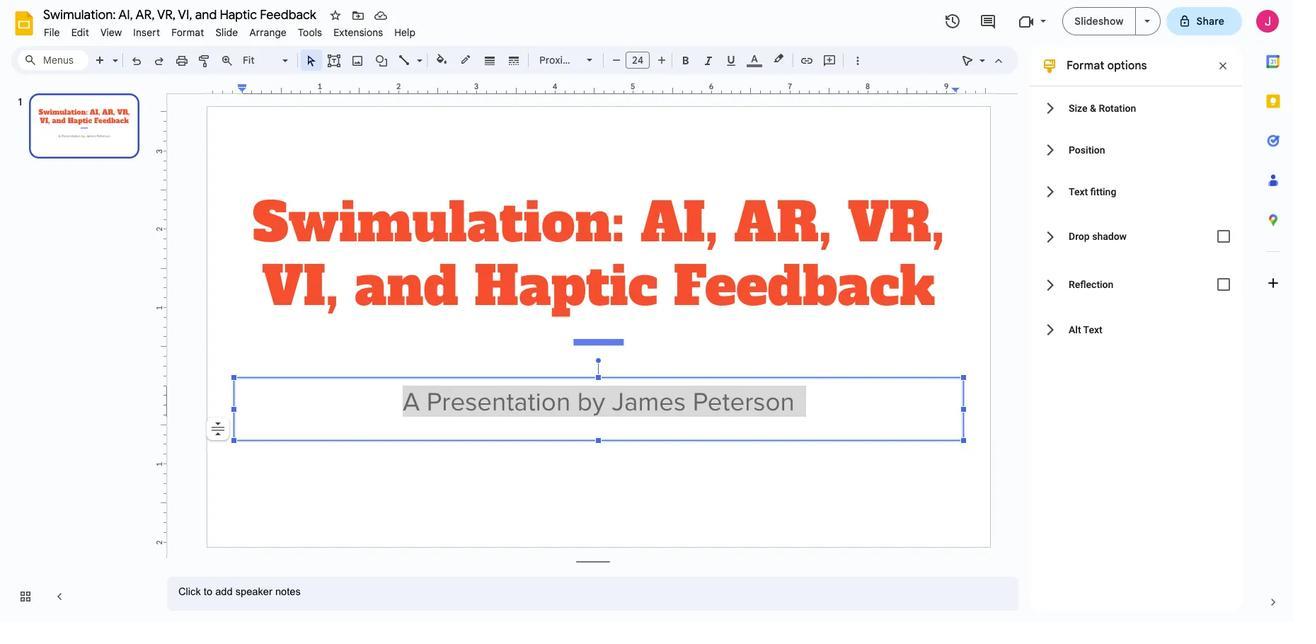 Task type: describe. For each thing, give the bounding box(es) containing it.
position tab
[[1030, 129, 1242, 171]]

extensions menu item
[[328, 24, 389, 41]]

mode and view toolbar
[[956, 46, 1010, 74]]

drop
[[1069, 231, 1090, 242]]

Toggle shadow checkbox
[[1210, 222, 1238, 251]]

Menus field
[[18, 50, 88, 70]]

reflection
[[1069, 279, 1114, 290]]

help menu item
[[389, 24, 421, 41]]

position
[[1069, 144, 1105, 155]]

file
[[44, 26, 60, 39]]

Zoom text field
[[241, 50, 280, 70]]

main toolbar
[[88, 0, 869, 549]]

proxima nova
[[539, 54, 603, 67]]

format options
[[1067, 59, 1147, 73]]

format options section
[[1030, 46, 1242, 611]]

&
[[1090, 102, 1096, 114]]

alt text tab
[[1030, 309, 1242, 350]]

file menu item
[[38, 24, 66, 41]]

Zoom field
[[239, 50, 294, 71]]

format options application
[[0, 0, 1293, 622]]

border color: transparent image
[[458, 50, 474, 69]]

format for format
[[171, 26, 204, 39]]

highlight color image
[[771, 50, 786, 67]]

border dash option
[[506, 50, 522, 70]]

tab list inside menu bar banner
[[1254, 42, 1293, 583]]

proxima
[[539, 54, 577, 67]]

slideshow button
[[1063, 7, 1136, 35]]

insert
[[133, 26, 160, 39]]

size & rotation tab
[[1030, 87, 1242, 129]]

share button
[[1166, 7, 1242, 35]]

0 vertical spatial text
[[1069, 186, 1088, 197]]

menu bar banner
[[0, 0, 1293, 622]]

alt
[[1069, 324, 1081, 335]]

font list. proxima nova selected. option
[[539, 50, 603, 70]]

toggle shadow image
[[1210, 222, 1238, 251]]

Toggle reflection checkbox
[[1210, 270, 1238, 299]]

shrink text on overflow image
[[208, 419, 228, 439]]

view
[[100, 26, 122, 39]]

extensions
[[333, 26, 383, 39]]

Rename text field
[[38, 6, 324, 23]]

size
[[1069, 102, 1088, 114]]

insert menu item
[[128, 24, 166, 41]]

slide menu item
[[210, 24, 244, 41]]

tools
[[298, 26, 322, 39]]

text color image
[[747, 50, 762, 67]]

insert image image
[[349, 50, 366, 70]]

text fitting
[[1069, 186, 1117, 197]]

arrange menu item
[[244, 24, 292, 41]]

slide
[[215, 26, 238, 39]]

edit
[[71, 26, 89, 39]]

1 vertical spatial text
[[1083, 324, 1103, 335]]

fill color: transparent image
[[434, 50, 450, 69]]

new slide with layout image
[[109, 51, 118, 56]]



Task type: locate. For each thing, give the bounding box(es) containing it.
format down 'rename' text box
[[171, 26, 204, 39]]

shadow
[[1092, 231, 1127, 242]]

menu bar containing file
[[38, 18, 421, 42]]

1 horizontal spatial format
[[1067, 59, 1105, 73]]

option
[[207, 418, 229, 440]]

right margin image
[[952, 83, 990, 93]]

1 vertical spatial format
[[1067, 59, 1105, 73]]

text right 'alt'
[[1083, 324, 1103, 335]]

Font size text field
[[626, 52, 649, 69]]

format left options
[[1067, 59, 1105, 73]]

drop shadow
[[1069, 231, 1127, 242]]

size & rotation
[[1069, 102, 1136, 114]]

0 horizontal spatial format
[[171, 26, 204, 39]]

menu bar
[[38, 18, 421, 42]]

menu bar inside menu bar banner
[[38, 18, 421, 42]]

format
[[171, 26, 204, 39], [1067, 59, 1105, 73]]

format inside menu item
[[171, 26, 204, 39]]

left margin image
[[208, 83, 246, 93]]

fitting
[[1091, 186, 1117, 197]]

alt text
[[1069, 324, 1103, 335]]

0 vertical spatial format
[[171, 26, 204, 39]]

shape image
[[373, 50, 390, 70]]

border weight option
[[482, 50, 498, 70]]

navigation
[[0, 80, 156, 622]]

reflection tab
[[1030, 260, 1242, 309]]

edit menu item
[[66, 24, 95, 41]]

text
[[1069, 186, 1088, 197], [1083, 324, 1103, 335]]

Font size field
[[626, 52, 655, 72]]

view menu item
[[95, 24, 128, 41]]

navigation inside format options application
[[0, 80, 156, 622]]

text left fitting at the right top of the page
[[1069, 186, 1088, 197]]

share
[[1197, 15, 1225, 28]]

text fitting tab
[[1030, 171, 1242, 212]]

drop shadow tab
[[1030, 212, 1242, 260]]

arrange
[[249, 26, 287, 39]]

presentation options image
[[1144, 20, 1150, 23]]

slideshow
[[1075, 15, 1124, 28]]

format menu item
[[166, 24, 210, 41]]

format inside section
[[1067, 59, 1105, 73]]

tools menu item
[[292, 24, 328, 41]]

help
[[394, 26, 416, 39]]

Star checkbox
[[326, 6, 345, 25]]

tab list
[[1254, 42, 1293, 583]]

format for format options
[[1067, 59, 1105, 73]]

toggle reflection image
[[1210, 270, 1238, 299]]

rotation
[[1099, 102, 1136, 114]]

nova
[[580, 54, 603, 67]]

options
[[1107, 59, 1147, 73]]



Task type: vqa. For each thing, say whether or not it's contained in the screenshot.
options
yes



